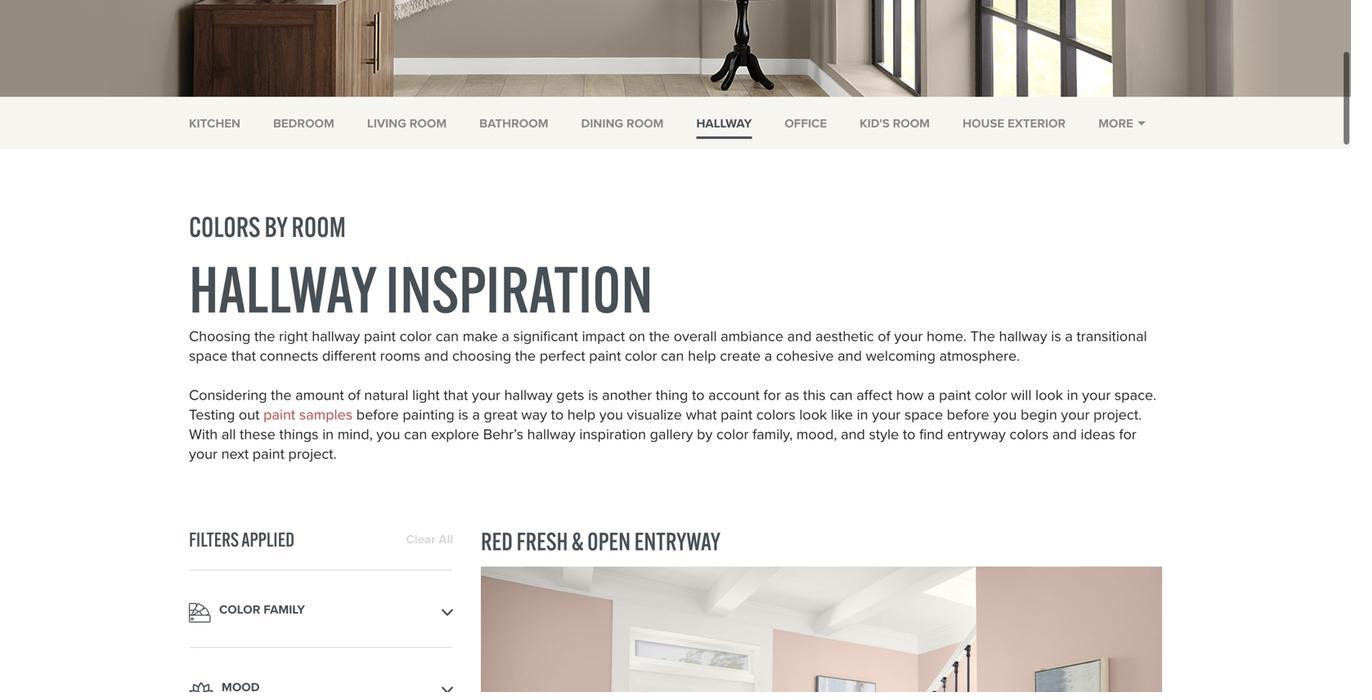 Task type: locate. For each thing, give the bounding box(es) containing it.
0 horizontal spatial colors
[[757, 404, 796, 426]]

you left begin on the right
[[993, 404, 1017, 426]]

0 horizontal spatial that
[[231, 345, 256, 367]]

on
[[629, 326, 645, 347]]

help
[[688, 345, 716, 367], [568, 404, 596, 426]]

before left painting in the left of the page
[[356, 404, 399, 426]]

and left ideas
[[1053, 424, 1077, 446]]

hallway inside before painting is a great way to help you visualize what paint colors look like in your space before you begin your project. with all these things in mind, you can explore behr's hallway inspiration gallery by color family, mood, and style to find entryway colors and ideas for your next paint project.
[[527, 424, 576, 446]]

in
[[1067, 385, 1079, 406], [857, 404, 868, 426], [322, 424, 334, 446]]

kitchen link
[[189, 115, 240, 133]]

exterior
[[1008, 115, 1066, 133]]

0 vertical spatial hallway
[[697, 115, 752, 133]]

3 room from the left
[[893, 115, 930, 133]]

the right out
[[271, 385, 292, 406]]

family
[[264, 601, 305, 619]]

room right "kid's"
[[893, 115, 930, 133]]

colors
[[757, 404, 796, 426], [1010, 424, 1049, 446]]

your inside 'choosing the right hallway paint color can make a significant impact on the overall ambiance and aesthetic of your home. the hallway is a transitional space that connects different rooms and choosing the perfect paint color can help create a cohesive and welcoming atmosphere.'
[[894, 326, 923, 347]]

1 vertical spatial that
[[444, 385, 468, 406]]

0 horizontal spatial project.
[[288, 444, 337, 465]]

account
[[709, 385, 760, 406]]

color right by
[[717, 424, 749, 446]]

can left explore
[[404, 424, 427, 446]]

help right the way
[[568, 404, 596, 426]]

bathroom link
[[480, 115, 549, 133]]

office link
[[785, 115, 827, 133]]

paint samples link
[[263, 404, 353, 426]]

0 horizontal spatial of
[[348, 385, 360, 406]]

color left the will
[[975, 385, 1007, 406]]

1 vertical spatial space
[[905, 404, 943, 426]]

you right mind,
[[377, 424, 400, 446]]

to right thing
[[692, 385, 705, 406]]

to right the way
[[551, 404, 564, 426]]

for inside considering the amount of natural light that your hallway gets is another thing to account for as this can affect how a paint color will look in your space. testing out
[[764, 385, 781, 406]]

that up considering on the left bottom of page
[[231, 345, 256, 367]]

look inside before painting is a great way to help you visualize what paint colors look like in your space before you begin your project. with all these things in mind, you can explore behr's hallway inspiration gallery by color family, mood, and style to find entryway colors and ideas for your next paint project.
[[799, 404, 827, 426]]

the right on
[[649, 326, 670, 347]]

hallway inside colors by room hallway inspiration
[[189, 250, 376, 329]]

1 horizontal spatial help
[[688, 345, 716, 367]]

1 horizontal spatial hallway
[[697, 115, 752, 133]]

a left great
[[472, 404, 480, 426]]

project. right begin on the right
[[1094, 404, 1142, 426]]

for left as
[[764, 385, 781, 406]]

overall
[[674, 326, 717, 347]]

filters applied
[[189, 528, 295, 552]]

paint right out
[[263, 404, 295, 426]]

colors
[[189, 210, 260, 244]]

make
[[463, 326, 498, 347]]

living
[[367, 115, 406, 133]]

paint up the entryway
[[939, 385, 971, 406]]

hallway left gets
[[504, 385, 553, 406]]

2 room from the left
[[627, 115, 664, 133]]

look right the will
[[1036, 385, 1063, 406]]

0 horizontal spatial to
[[551, 404, 564, 426]]

1 horizontal spatial for
[[1119, 424, 1137, 446]]

project.
[[1094, 404, 1142, 426], [288, 444, 337, 465]]

in left mind,
[[322, 424, 334, 446]]

the inside considering the amount of natural light that your hallway gets is another thing to account for as this can affect how a paint color will look in your space. testing out
[[271, 385, 292, 406]]

your left 'home.'
[[894, 326, 923, 347]]

and left aesthetic
[[787, 326, 812, 347]]

hallway left office
[[697, 115, 752, 133]]

visualize
[[627, 404, 682, 426]]

1 horizontal spatial look
[[1036, 385, 1063, 406]]

dining room
[[581, 115, 664, 133]]

room for living room
[[410, 115, 447, 133]]

of
[[878, 326, 891, 347], [348, 385, 360, 406]]

light
[[412, 385, 440, 406]]

look inside considering the amount of natural light that your hallway gets is another thing to account for as this can affect how a paint color will look in your space. testing out
[[1036, 385, 1063, 406]]

kid's room
[[860, 115, 930, 133]]

0 horizontal spatial for
[[764, 385, 781, 406]]

color inside considering the amount of natural light that your hallway gets is another thing to account for as this can affect how a paint color will look in your space. testing out
[[975, 385, 1007, 406]]

by
[[697, 424, 713, 446]]

hallway inside considering the amount of natural light that your hallway gets is another thing to account for as this can affect how a paint color will look in your space. testing out
[[504, 385, 553, 406]]

can
[[436, 326, 459, 347], [661, 345, 684, 367], [830, 385, 853, 406], [404, 424, 427, 446]]

hallway down gets
[[527, 424, 576, 446]]

1 horizontal spatial that
[[444, 385, 468, 406]]

hallway right right
[[312, 326, 360, 347]]

room right the dining
[[627, 115, 664, 133]]

space inside 'choosing the right hallway paint color can make a significant impact on the overall ambiance and aesthetic of your home. the hallway is a transitional space that connects different rooms and choosing the perfect paint color can help create a cohesive and welcoming atmosphere.'
[[189, 345, 228, 367]]

your right like
[[872, 404, 901, 426]]

begin
[[1021, 404, 1058, 426]]

1 horizontal spatial of
[[878, 326, 891, 347]]

great
[[484, 404, 518, 426]]

room
[[410, 115, 447, 133], [627, 115, 664, 133], [893, 115, 930, 133]]

0 horizontal spatial help
[[568, 404, 596, 426]]

0 vertical spatial that
[[231, 345, 256, 367]]

ideas
[[1081, 424, 1116, 446]]

paint right next
[[253, 444, 285, 465]]

paint up the 'natural'
[[364, 326, 396, 347]]

more
[[1099, 115, 1134, 133]]

in right like
[[857, 404, 868, 426]]

1 vertical spatial hallway
[[189, 250, 376, 329]]

hallway link
[[697, 115, 752, 139]]

for inside before painting is a great way to help you visualize what paint colors look like in your space before you begin your project. with all these things in mind, you can explore behr's hallway inspiration gallery by color family, mood, and style to find entryway colors and ideas for your next paint project.
[[1119, 424, 1137, 446]]

fresh
[[517, 527, 568, 557]]

and
[[787, 326, 812, 347], [424, 345, 449, 367], [838, 345, 862, 367], [841, 424, 865, 446], [1053, 424, 1077, 446]]

for
[[764, 385, 781, 406], [1119, 424, 1137, 446]]

0 horizontal spatial look
[[799, 404, 827, 426]]

1 horizontal spatial room
[[627, 115, 664, 133]]

gets
[[556, 385, 584, 406]]

a
[[502, 326, 509, 347], [1065, 326, 1073, 347], [765, 345, 772, 367], [928, 385, 935, 406], [472, 404, 480, 426]]

color family
[[219, 601, 305, 619]]

choosing
[[189, 326, 251, 347]]

your down choosing
[[472, 385, 501, 406]]

2 horizontal spatial to
[[903, 424, 916, 446]]

0 vertical spatial for
[[764, 385, 781, 406]]

1 horizontal spatial before
[[947, 404, 990, 426]]

1 horizontal spatial to
[[692, 385, 705, 406]]

2 horizontal spatial in
[[1067, 385, 1079, 406]]

1 room from the left
[[410, 115, 447, 133]]

1 vertical spatial for
[[1119, 424, 1137, 446]]

space right style
[[905, 404, 943, 426]]

ambiance
[[721, 326, 784, 347]]

kid's
[[860, 115, 890, 133]]

for right ideas
[[1119, 424, 1137, 446]]

project. down paint samples
[[288, 444, 337, 465]]

color up the 'another'
[[625, 345, 657, 367]]

by
[[265, 210, 287, 244]]

1 horizontal spatial project.
[[1094, 404, 1142, 426]]

in right begin on the right
[[1067, 385, 1079, 406]]

2 horizontal spatial room
[[893, 115, 930, 133]]

a inside considering the amount of natural light that your hallway gets is another thing to account for as this can affect how a paint color will look in your space. testing out
[[928, 385, 935, 406]]

connects
[[260, 345, 318, 367]]

0 vertical spatial space
[[189, 345, 228, 367]]

room right living
[[410, 115, 447, 133]]

0 horizontal spatial before
[[356, 404, 399, 426]]

colors left "this"
[[757, 404, 796, 426]]

2 before from the left
[[947, 404, 990, 426]]

caret image
[[442, 687, 453, 693]]

look left like
[[799, 404, 827, 426]]

that right light
[[444, 385, 468, 406]]

1 horizontal spatial is
[[588, 385, 598, 406]]

hallway down by
[[189, 250, 376, 329]]

in inside considering the amount of natural light that your hallway gets is another thing to account for as this can affect how a paint color will look in your space. testing out
[[1067, 385, 1079, 406]]

a right the how
[[928, 385, 935, 406]]

that
[[231, 345, 256, 367], [444, 385, 468, 406]]

help left create at right
[[688, 345, 716, 367]]

thing
[[656, 385, 688, 406]]

0 horizontal spatial room
[[410, 115, 447, 133]]

can right "this"
[[830, 385, 853, 406]]

&
[[572, 527, 584, 557]]

1 vertical spatial of
[[348, 385, 360, 406]]

0 horizontal spatial space
[[189, 345, 228, 367]]

colors down the will
[[1010, 424, 1049, 446]]

to left find
[[903, 424, 916, 446]]

you left 'visualize'
[[599, 404, 623, 426]]

0 horizontal spatial hallway
[[189, 250, 376, 329]]

colors by room hallway inspiration
[[189, 210, 653, 329]]

color family button
[[189, 600, 453, 626]]

is right painting in the left of the page
[[458, 404, 469, 426]]

and left style
[[841, 424, 865, 446]]

0 vertical spatial project.
[[1094, 404, 1142, 426]]

2 horizontal spatial is
[[1051, 326, 1061, 347]]

1 horizontal spatial space
[[905, 404, 943, 426]]

space up considering on the left bottom of page
[[189, 345, 228, 367]]

kitchen
[[189, 115, 240, 133]]

is left transitional
[[1051, 326, 1061, 347]]

house
[[963, 115, 1005, 133]]

1 vertical spatial help
[[568, 404, 596, 426]]

1 vertical spatial project.
[[288, 444, 337, 465]]

cohesive
[[776, 345, 834, 367]]

style
[[869, 424, 899, 446]]

a right create at right
[[765, 345, 772, 367]]

filters
[[189, 528, 239, 552]]

choosing the right hallway paint color can make a significant impact on the overall ambiance and aesthetic of your home. the hallway is a transitional space that connects different rooms and choosing the perfect paint color can help create a cohesive and welcoming atmosphere.
[[189, 326, 1147, 367]]

office
[[785, 115, 827, 133]]

of inside 'choosing the right hallway paint color can make a significant impact on the overall ambiance and aesthetic of your home. the hallway is a transitional space that connects different rooms and choosing the perfect paint color can help create a cohesive and welcoming atmosphere.'
[[878, 326, 891, 347]]

0 horizontal spatial is
[[458, 404, 469, 426]]

red fresh & open entryway
[[481, 527, 721, 557]]

before right find
[[947, 404, 990, 426]]

is right gets
[[588, 385, 598, 406]]

1 horizontal spatial in
[[857, 404, 868, 426]]

caret image
[[189, 603, 211, 623], [442, 610, 453, 617], [189, 682, 214, 693]]

the
[[254, 326, 275, 347], [649, 326, 670, 347], [515, 345, 536, 367], [271, 385, 292, 406]]

can inside considering the amount of natural light that your hallway gets is another thing to account for as this can affect how a paint color will look in your space. testing out
[[830, 385, 853, 406]]

of right aesthetic
[[878, 326, 891, 347]]

0 vertical spatial of
[[878, 326, 891, 347]]

behr's
[[483, 424, 524, 446]]

0 horizontal spatial in
[[322, 424, 334, 446]]

find
[[920, 424, 944, 446]]

is
[[1051, 326, 1061, 347], [588, 385, 598, 406], [458, 404, 469, 426]]

0 vertical spatial help
[[688, 345, 716, 367]]

look
[[1036, 385, 1063, 406], [799, 404, 827, 426]]

things
[[279, 424, 319, 446]]

of left the 'natural'
[[348, 385, 360, 406]]



Task type: vqa. For each thing, say whether or not it's contained in the screenshot.
HALLWAY link in the top of the page
yes



Task type: describe. For each thing, give the bounding box(es) containing it.
house exterior link
[[963, 115, 1066, 133]]

dining
[[581, 115, 624, 133]]

explore
[[431, 424, 479, 446]]

living room
[[367, 115, 447, 133]]

all
[[222, 424, 236, 446]]

welcoming
[[866, 345, 936, 367]]

family,
[[753, 424, 793, 446]]

atmosphere.
[[940, 345, 1020, 367]]

clear all button
[[398, 531, 453, 549]]

will
[[1011, 385, 1032, 406]]

another
[[602, 385, 652, 406]]

of inside considering the amount of natural light that your hallway gets is another thing to account for as this can affect how a paint color will look in your space. testing out
[[348, 385, 360, 406]]

clear all
[[406, 531, 453, 549]]

impact
[[582, 326, 625, 347]]

1 horizontal spatial colors
[[1010, 424, 1049, 446]]

paint samples
[[263, 404, 353, 426]]

help inside 'choosing the right hallway paint color can make a significant impact on the overall ambiance and aesthetic of your home. the hallway is a transitional space that connects different rooms and choosing the perfect paint color can help create a cohesive and welcoming atmosphere.'
[[688, 345, 716, 367]]

amount
[[295, 385, 344, 406]]

is inside considering the amount of natural light that your hallway gets is another thing to account for as this can affect how a paint color will look in your space. testing out
[[588, 385, 598, 406]]

red casual relaxed & serene hallway image
[[481, 567, 1162, 693]]

like
[[831, 404, 853, 426]]

considering the amount of natural light that your hallway gets is another thing to account for as this can affect how a paint color will look in your space. testing out
[[189, 385, 1157, 426]]

color inside before painting is a great way to help you visualize what paint colors look like in your space before you begin your project. with all these things in mind, you can explore behr's hallway inspiration gallery by color family, mood, and style to find entryway colors and ideas for your next paint project.
[[717, 424, 749, 446]]

can up thing
[[661, 345, 684, 367]]

room for kid's room
[[893, 115, 930, 133]]

this
[[803, 385, 826, 406]]

can left 'make'
[[436, 326, 459, 347]]

paint right what
[[721, 404, 753, 426]]

space.
[[1115, 385, 1157, 406]]

paint inside considering the amount of natural light that your hallway gets is another thing to account for as this can affect how a paint color will look in your space. testing out
[[939, 385, 971, 406]]

clear
[[406, 531, 436, 549]]

help inside before painting is a great way to help you visualize what paint colors look like in your space before you begin your project. with all these things in mind, you can explore behr's hallway inspiration gallery by color family, mood, and style to find entryway colors and ideas for your next paint project.
[[568, 404, 596, 426]]

1 horizontal spatial you
[[599, 404, 623, 426]]

home.
[[927, 326, 967, 347]]

hallway right the
[[999, 326, 1048, 347]]

color up light
[[400, 326, 432, 347]]

more link
[[1099, 115, 1146, 134]]

the
[[971, 326, 995, 347]]

house exterior
[[963, 115, 1066, 133]]

dining room link
[[581, 115, 664, 133]]

space inside before painting is a great way to help you visualize what paint colors look like in your space before you begin your project. with all these things in mind, you can explore behr's hallway inspiration gallery by color family, mood, and style to find entryway colors and ideas for your next paint project.
[[905, 404, 943, 426]]

way
[[521, 404, 547, 426]]

red
[[481, 527, 513, 557]]

room for dining room
[[627, 115, 664, 133]]

mood,
[[797, 424, 837, 446]]

bedroom link
[[273, 115, 334, 133]]

choosing
[[452, 345, 511, 367]]

considering
[[189, 385, 267, 406]]

that inside considering the amount of natural light that your hallway gets is another thing to account for as this can affect how a paint color will look in your space. testing out
[[444, 385, 468, 406]]

inspiration
[[386, 250, 653, 329]]

aesthetic
[[816, 326, 874, 347]]

samples
[[299, 404, 353, 426]]

natural
[[364, 385, 409, 406]]

and right rooms
[[424, 345, 449, 367]]

open
[[587, 527, 631, 557]]

right
[[279, 326, 308, 347]]

a inside before painting is a great way to help you visualize what paint colors look like in your space before you begin your project. with all these things in mind, you can explore behr's hallway inspiration gallery by color family, mood, and style to find entryway colors and ideas for your next paint project.
[[472, 404, 480, 426]]

what
[[686, 404, 717, 426]]

that inside 'choosing the right hallway paint color can make a significant impact on the overall ambiance and aesthetic of your home. the hallway is a transitional space that connects different rooms and choosing the perfect paint color can help create a cohesive and welcoming atmosphere.'
[[231, 345, 256, 367]]

a right 'make'
[[502, 326, 509, 347]]

0 horizontal spatial you
[[377, 424, 400, 446]]

your right begin on the right
[[1061, 404, 1090, 426]]

inspiration
[[579, 424, 646, 446]]

before painting is a great way to help you visualize what paint colors look like in your space before you begin your project. with all these things in mind, you can explore behr's hallway inspiration gallery by color family, mood, and style to find entryway colors and ideas for your next paint project.
[[189, 404, 1142, 465]]

the left right
[[254, 326, 275, 347]]

painting
[[403, 404, 455, 426]]

to inside considering the amount of natural light that your hallway gets is another thing to account for as this can affect how a paint color will look in your space. testing out
[[692, 385, 705, 406]]

out
[[239, 404, 260, 426]]

kid's room link
[[860, 115, 930, 133]]

room
[[292, 210, 346, 244]]

rooms
[[380, 345, 420, 367]]

bedroom
[[273, 115, 334, 133]]

your left next
[[189, 444, 218, 465]]

is inside 'choosing the right hallway paint color can make a significant impact on the overall ambiance and aesthetic of your home. the hallway is a transitional space that connects different rooms and choosing the perfect paint color can help create a cohesive and welcoming atmosphere.'
[[1051, 326, 1061, 347]]

create
[[720, 345, 761, 367]]

mind,
[[338, 424, 373, 446]]

1 before from the left
[[356, 404, 399, 426]]

is inside before painting is a great way to help you visualize what paint colors look like in your space before you begin your project. with all these things in mind, you can explore behr's hallway inspiration gallery by color family, mood, and style to find entryway colors and ideas for your next paint project.
[[458, 404, 469, 426]]

as
[[785, 385, 800, 406]]

can inside before painting is a great way to help you visualize what paint colors look like in your space before you begin your project. with all these things in mind, you can explore behr's hallway inspiration gallery by color family, mood, and style to find entryway colors and ideas for your next paint project.
[[404, 424, 427, 446]]

significant
[[513, 326, 578, 347]]

bathroom
[[480, 115, 549, 133]]

color
[[219, 601, 260, 619]]

brown classic hallway image
[[0, 0, 1351, 97]]

different
[[322, 345, 376, 367]]

next
[[221, 444, 249, 465]]

and right cohesive
[[838, 345, 862, 367]]

gallery
[[650, 424, 693, 446]]

living room link
[[367, 115, 447, 133]]

paint left on
[[589, 345, 621, 367]]

the left the perfect
[[515, 345, 536, 367]]

with
[[189, 424, 218, 446]]

perfect
[[540, 345, 585, 367]]

2 horizontal spatial you
[[993, 404, 1017, 426]]

your left space.
[[1082, 385, 1111, 406]]

a left transitional
[[1065, 326, 1073, 347]]

entryway
[[947, 424, 1006, 446]]

how
[[896, 385, 924, 406]]

these
[[240, 424, 276, 446]]

all
[[439, 531, 453, 549]]

affect
[[857, 385, 893, 406]]

entryway
[[634, 527, 721, 557]]



